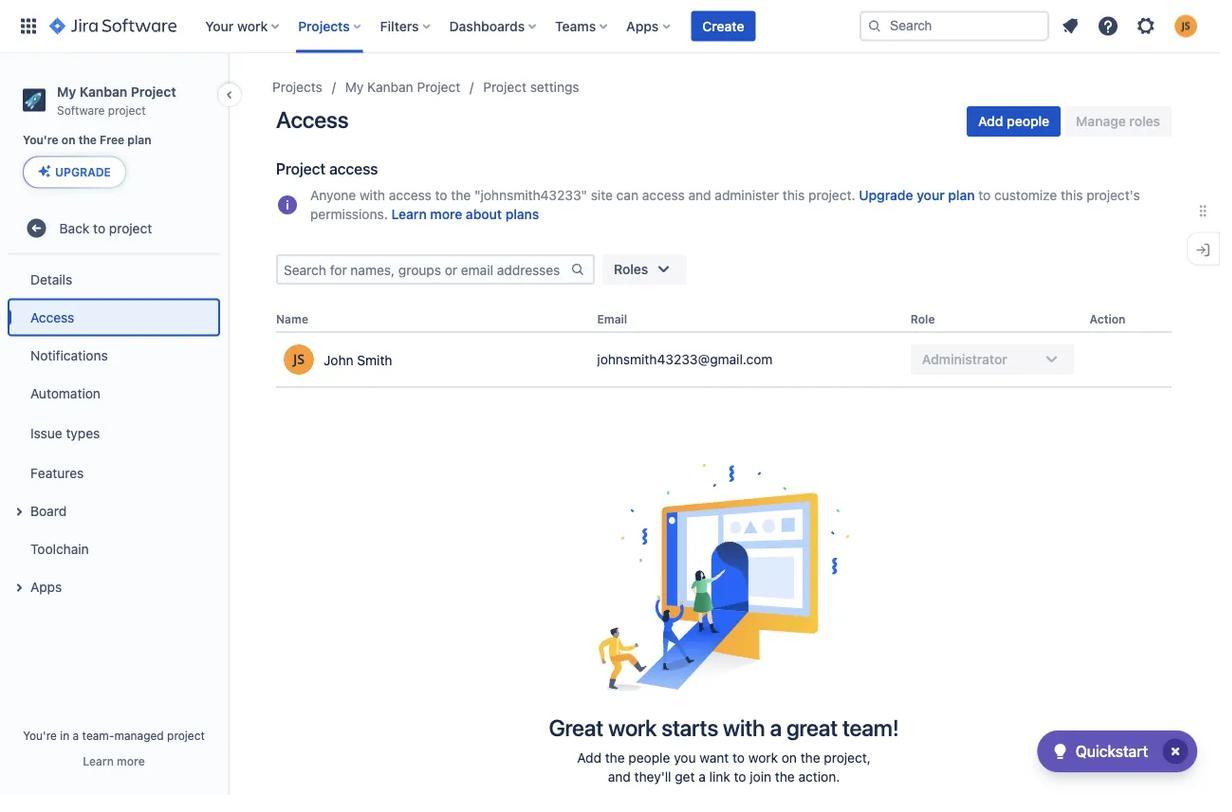 Task type: vqa. For each thing, say whether or not it's contained in the screenshot.
Kanban
yes



Task type: locate. For each thing, give the bounding box(es) containing it.
1 horizontal spatial more
[[430, 206, 462, 222]]

and left administer
[[689, 187, 711, 203]]

more inside button
[[117, 754, 145, 768]]

2 expand image from the top
[[8, 576, 30, 599]]

people up they'll
[[629, 750, 670, 766]]

apps inside button
[[30, 579, 62, 594]]

project inside my kanban project link
[[417, 79, 460, 95]]

to right link
[[734, 769, 746, 785]]

upgrade down you're on the free plan
[[55, 165, 111, 179]]

upgrade left your
[[859, 187, 913, 203]]

1 horizontal spatial upgrade
[[859, 187, 913, 203]]

1 you're from the top
[[23, 134, 59, 147]]

1 horizontal spatial people
[[1007, 113, 1050, 129]]

access down the details on the top left of page
[[30, 309, 74, 325]]

expand image inside board button
[[8, 500, 30, 523]]

banner containing your work
[[0, 0, 1220, 53]]

0 vertical spatial you're
[[23, 134, 59, 147]]

to
[[435, 187, 447, 203], [979, 187, 991, 203], [93, 220, 105, 236], [733, 750, 745, 766], [734, 769, 746, 785]]

0 vertical spatial work
[[237, 18, 268, 34]]

kanban down filters on the left top
[[367, 79, 413, 95]]

0 horizontal spatial access
[[329, 160, 378, 178]]

learn up search for names, groups or email addresses text field
[[391, 206, 427, 222]]

add down great
[[577, 750, 602, 766]]

0 horizontal spatial work
[[237, 18, 268, 34]]

1 horizontal spatial kanban
[[367, 79, 413, 95]]

jira software image
[[49, 15, 177, 37], [49, 15, 177, 37]]

0 vertical spatial learn
[[391, 206, 427, 222]]

managed
[[114, 729, 164, 742]]

on down the "great"
[[782, 750, 797, 766]]

projects inside dropdown button
[[298, 18, 350, 34]]

project down primary element
[[417, 79, 460, 95]]

dashboards button
[[444, 11, 544, 41]]

project left 'settings'
[[483, 79, 527, 95]]

1 horizontal spatial this
[[1061, 187, 1083, 203]]

smith
[[357, 352, 392, 368]]

the left free
[[78, 134, 97, 147]]

you're in a team-managed project
[[23, 729, 205, 742]]

add
[[978, 113, 1003, 129], [577, 750, 602, 766]]

board button
[[8, 492, 220, 530]]

0 vertical spatial on
[[62, 134, 75, 147]]

0 horizontal spatial my
[[57, 84, 76, 99]]

you're for you're in a team-managed project
[[23, 729, 57, 742]]

0 horizontal spatial kanban
[[79, 84, 127, 99]]

kanban
[[367, 79, 413, 95], [79, 84, 127, 99]]

and
[[689, 187, 711, 203], [608, 769, 631, 785]]

0 vertical spatial apps
[[626, 18, 659, 34]]

dismiss quickstart image
[[1161, 736, 1191, 767]]

my inside my kanban project link
[[345, 79, 364, 95]]

to customize this project's permissions.
[[310, 187, 1141, 222]]

work up they'll
[[608, 715, 657, 741]]

add people button
[[967, 106, 1061, 137]]

more down managed
[[117, 754, 145, 768]]

0 horizontal spatial add
[[577, 750, 602, 766]]

and inside great work starts with a great team! add the people you want to work on the project, and they'll get a link to join the action.
[[608, 769, 631, 785]]

access down projects link
[[276, 106, 349, 133]]

0 horizontal spatial on
[[62, 134, 75, 147]]

apps button
[[8, 568, 220, 606]]

1 vertical spatial you're
[[23, 729, 57, 742]]

automation
[[30, 385, 100, 401]]

project up you're on the free plan
[[131, 84, 176, 99]]

you're
[[23, 134, 59, 147], [23, 729, 57, 742]]

more left about
[[430, 206, 462, 222]]

access right the can
[[642, 187, 685, 203]]

notifications link
[[8, 336, 220, 374]]

this
[[783, 187, 805, 203], [1061, 187, 1083, 203]]

1 vertical spatial add
[[577, 750, 602, 766]]

your work button
[[200, 11, 287, 41]]

work right your
[[237, 18, 268, 34]]

1 vertical spatial and
[[608, 769, 631, 785]]

2 horizontal spatial a
[[770, 715, 782, 741]]

1 vertical spatial plan
[[948, 187, 975, 203]]

expand image for apps
[[8, 576, 30, 599]]

add inside great work starts with a great team! add the people you want to work on the project, and they'll get a link to join the action.
[[577, 750, 602, 766]]

1 horizontal spatial learn
[[391, 206, 427, 222]]

john
[[324, 352, 354, 368]]

1 horizontal spatial on
[[782, 750, 797, 766]]

on up upgrade button
[[62, 134, 75, 147]]

email
[[597, 313, 627, 326]]

the
[[78, 134, 97, 147], [451, 187, 471, 203], [605, 750, 625, 766], [801, 750, 820, 766], [775, 769, 795, 785]]

1 horizontal spatial plan
[[948, 187, 975, 203]]

to up learn more about plans
[[435, 187, 447, 203]]

1 vertical spatial project
[[109, 220, 152, 236]]

features link
[[8, 454, 220, 492]]

access
[[329, 160, 378, 178], [389, 187, 432, 203], [642, 187, 685, 203]]

0 vertical spatial add
[[978, 113, 1003, 129]]

1 horizontal spatial add
[[978, 113, 1003, 129]]

projects down projects dropdown button
[[272, 79, 322, 95]]

you're left in on the left of the page
[[23, 729, 57, 742]]

1 horizontal spatial work
[[608, 715, 657, 741]]

kanban inside my kanban project software project
[[79, 84, 127, 99]]

1 vertical spatial people
[[629, 750, 670, 766]]

project up project access "image"
[[276, 160, 326, 178]]

people and their roles element
[[276, 307, 1172, 388]]

1 vertical spatial work
[[608, 715, 657, 741]]

with up want
[[723, 715, 765, 741]]

you
[[674, 750, 696, 766]]

1 expand image from the top
[[8, 500, 30, 523]]

plan right your
[[948, 187, 975, 203]]

0 vertical spatial upgrade
[[55, 165, 111, 179]]

teams button
[[550, 11, 615, 41]]

more
[[430, 206, 462, 222], [117, 754, 145, 768]]

with
[[360, 187, 385, 203], [723, 715, 765, 741]]

0 horizontal spatial and
[[608, 769, 631, 785]]

0 horizontal spatial plan
[[127, 134, 151, 147]]

on
[[62, 134, 75, 147], [782, 750, 797, 766]]

roles button
[[603, 254, 686, 285]]

projects for projects dropdown button
[[298, 18, 350, 34]]

0 vertical spatial people
[[1007, 113, 1050, 129]]

apps
[[626, 18, 659, 34], [30, 579, 62, 594]]

plan
[[127, 134, 151, 147], [948, 187, 975, 203]]

project up the details link on the top of page
[[109, 220, 152, 236]]

0 horizontal spatial learn
[[83, 754, 114, 768]]

group
[[8, 255, 220, 611]]

access up 'anyone'
[[329, 160, 378, 178]]

my
[[345, 79, 364, 95], [57, 84, 76, 99]]

great work starts with a great team! add the people you want to work on the project, and they'll get a link to join the action.
[[549, 715, 899, 785]]

expand image down 'toolchain'
[[8, 576, 30, 599]]

1 horizontal spatial apps
[[626, 18, 659, 34]]

learn more about plans
[[391, 206, 539, 222]]

a right the get
[[699, 769, 706, 785]]

0 horizontal spatial access
[[30, 309, 74, 325]]

action
[[1090, 313, 1126, 326]]

my inside my kanban project software project
[[57, 84, 76, 99]]

learn inside button
[[83, 754, 114, 768]]

access link
[[8, 298, 220, 336]]

teams
[[555, 18, 596, 34]]

1 vertical spatial projects
[[272, 79, 322, 95]]

a left the "great"
[[770, 715, 782, 741]]

add up customize
[[978, 113, 1003, 129]]

group containing details
[[8, 255, 220, 611]]

1 vertical spatial expand image
[[8, 576, 30, 599]]

on inside great work starts with a great team! add the people you want to work on the project, and they'll get a link to join the action.
[[782, 750, 797, 766]]

about
[[466, 206, 502, 222]]

to right want
[[733, 750, 745, 766]]

project settings link
[[483, 76, 579, 99]]

2 this from the left
[[1061, 187, 1083, 203]]

expand image down features
[[8, 500, 30, 523]]

1 vertical spatial learn
[[83, 754, 114, 768]]

project up free
[[108, 103, 146, 117]]

toolchain link
[[8, 530, 220, 568]]

0 vertical spatial projects
[[298, 18, 350, 34]]

my kanban project software project
[[57, 84, 176, 117]]

plan right free
[[127, 134, 151, 147]]

people up customize
[[1007, 113, 1050, 129]]

the up action.
[[801, 750, 820, 766]]

0 horizontal spatial more
[[117, 754, 145, 768]]

my up software
[[57, 84, 76, 99]]

great
[[549, 715, 604, 741]]

0 vertical spatial plan
[[127, 134, 151, 147]]

team!
[[843, 715, 899, 741]]

0 horizontal spatial upgrade
[[55, 165, 111, 179]]

learn
[[391, 206, 427, 222], [83, 754, 114, 768]]

0 vertical spatial expand image
[[8, 500, 30, 523]]

1 horizontal spatial access
[[389, 187, 432, 203]]

1 vertical spatial access
[[30, 309, 74, 325]]

1 vertical spatial on
[[782, 750, 797, 766]]

work for great
[[608, 715, 657, 741]]

projects up projects link
[[298, 18, 350, 34]]

2 horizontal spatial work
[[749, 750, 778, 766]]

a right in on the left of the page
[[73, 729, 79, 742]]

1 horizontal spatial with
[[723, 715, 765, 741]]

0 vertical spatial and
[[689, 187, 711, 203]]

free
[[100, 134, 124, 147]]

projects for projects link
[[272, 79, 322, 95]]

0 horizontal spatial with
[[360, 187, 385, 203]]

0 horizontal spatial people
[[629, 750, 670, 766]]

back
[[59, 220, 90, 236]]

kanban up software
[[79, 84, 127, 99]]

create
[[703, 18, 744, 34]]

0 horizontal spatial apps
[[30, 579, 62, 594]]

1 vertical spatial with
[[723, 715, 765, 741]]

expand image for board
[[8, 500, 30, 523]]

this left project.
[[783, 187, 805, 203]]

this left "project's"
[[1061, 187, 1083, 203]]

project right managed
[[167, 729, 205, 742]]

1 horizontal spatial my
[[345, 79, 364, 95]]

with up permissions.
[[360, 187, 385, 203]]

issue types
[[30, 425, 100, 441]]

a
[[770, 715, 782, 741], [73, 729, 79, 742], [699, 769, 706, 785]]

apps down 'toolchain'
[[30, 579, 62, 594]]

team-
[[82, 729, 114, 742]]

1 vertical spatial more
[[117, 754, 145, 768]]

automation link
[[8, 374, 220, 412]]

project
[[417, 79, 460, 95], [483, 79, 527, 95], [131, 84, 176, 99], [276, 160, 326, 178]]

work inside dropdown button
[[237, 18, 268, 34]]

and left they'll
[[608, 769, 631, 785]]

starts
[[662, 715, 718, 741]]

banner
[[0, 0, 1220, 53]]

access
[[276, 106, 349, 133], [30, 309, 74, 325]]

2 you're from the top
[[23, 729, 57, 742]]

work
[[237, 18, 268, 34], [608, 715, 657, 741], [749, 750, 778, 766]]

my right projects link
[[345, 79, 364, 95]]

to left customize
[[979, 187, 991, 203]]

work up join
[[749, 750, 778, 766]]

0 horizontal spatial this
[[783, 187, 805, 203]]

0 vertical spatial more
[[430, 206, 462, 222]]

open roles dropdown image
[[652, 258, 675, 281]]

expand image inside apps button
[[8, 576, 30, 599]]

project
[[108, 103, 146, 117], [109, 220, 152, 236], [167, 729, 205, 742]]

you're up upgrade button
[[23, 134, 59, 147]]

details link
[[8, 260, 220, 298]]

0 vertical spatial project
[[108, 103, 146, 117]]

people
[[1007, 113, 1050, 129], [629, 750, 670, 766]]

1 horizontal spatial access
[[276, 106, 349, 133]]

expand image
[[8, 500, 30, 523], [8, 576, 30, 599]]

apps right teams 'popup button' at top
[[626, 18, 659, 34]]

access up learn more about plans
[[389, 187, 432, 203]]

2 vertical spatial work
[[749, 750, 778, 766]]

learn down team-
[[83, 754, 114, 768]]

1 vertical spatial apps
[[30, 579, 62, 594]]

they'll
[[634, 769, 671, 785]]



Task type: describe. For each thing, give the bounding box(es) containing it.
my kanban project
[[345, 79, 460, 95]]

link
[[709, 769, 730, 785]]

you're for you're on the free plan
[[23, 134, 59, 147]]

can
[[617, 187, 639, 203]]

people inside great work starts with a great team! add the people you want to work on the project, and they'll get a link to join the action.
[[629, 750, 670, 766]]

details
[[30, 271, 72, 287]]

Search field
[[860, 11, 1050, 41]]

project inside project settings link
[[483, 79, 527, 95]]

primary element
[[11, 0, 860, 53]]

the left you
[[605, 750, 625, 766]]

project access
[[276, 160, 378, 178]]

apps button
[[621, 11, 678, 41]]

project inside my kanban project software project
[[131, 84, 176, 99]]

issue types link
[[8, 412, 220, 454]]

your work
[[205, 18, 268, 34]]

kanban for my kanban project
[[367, 79, 413, 95]]

software
[[57, 103, 105, 117]]

you're on the free plan
[[23, 134, 151, 147]]

to right back
[[93, 220, 105, 236]]

types
[[66, 425, 100, 441]]

johnsmith43233@gmail.com
[[597, 352, 773, 367]]

toolchain
[[30, 541, 89, 556]]

learn for learn more
[[83, 754, 114, 768]]

1 horizontal spatial a
[[699, 769, 706, 785]]

project,
[[824, 750, 871, 766]]

upgrade inside button
[[55, 165, 111, 179]]

anyone
[[310, 187, 356, 203]]

name
[[276, 313, 308, 326]]

your
[[205, 18, 234, 34]]

notifications image
[[1059, 15, 1082, 37]]

permissions.
[[310, 206, 388, 222]]

upgrade your plan link
[[859, 186, 975, 205]]

1 vertical spatial upgrade
[[859, 187, 913, 203]]

project inside my kanban project software project
[[108, 103, 146, 117]]

anyone with access to the "johnsmith43233" site can access and administer this project. upgrade your plan
[[310, 187, 975, 203]]

more for learn more
[[117, 754, 145, 768]]

role
[[911, 313, 935, 326]]

project.
[[809, 187, 855, 203]]

project access image
[[276, 194, 299, 216]]

check image
[[1049, 740, 1072, 763]]

projects link
[[272, 76, 322, 99]]

want
[[700, 750, 729, 766]]

0 horizontal spatial a
[[73, 729, 79, 742]]

site
[[591, 187, 613, 203]]

settings image
[[1135, 15, 1158, 37]]

quickstart button
[[1038, 731, 1198, 772]]

your profile and settings image
[[1175, 15, 1198, 37]]

john smith
[[324, 352, 392, 368]]

learn more button
[[83, 753, 145, 769]]

filters
[[380, 18, 419, 34]]

issue
[[30, 425, 62, 441]]

plans
[[505, 206, 539, 222]]

help image
[[1097, 15, 1120, 37]]

2 horizontal spatial access
[[642, 187, 685, 203]]

the up learn more about plans
[[451, 187, 471, 203]]

project's
[[1087, 187, 1141, 203]]

search image
[[867, 19, 883, 34]]

0 vertical spatial access
[[276, 106, 349, 133]]

in
[[60, 729, 70, 742]]

work for your
[[237, 18, 268, 34]]

with inside great work starts with a great team! add the people you want to work on the project, and they'll get a link to join the action.
[[723, 715, 765, 741]]

add inside button
[[978, 113, 1003, 129]]

upgrade button
[[24, 157, 125, 187]]

notifications
[[30, 347, 108, 363]]

0 vertical spatial with
[[360, 187, 385, 203]]

my for my kanban project software project
[[57, 84, 76, 99]]

board
[[30, 503, 67, 519]]

people inside button
[[1007, 113, 1050, 129]]

learn for learn more about plans
[[391, 206, 427, 222]]

Search for names, groups or email addresses text field
[[278, 256, 570, 283]]

learn more about plans link
[[391, 205, 539, 224]]

administer
[[715, 187, 779, 203]]

kanban for my kanban project software project
[[79, 84, 127, 99]]

dashboards
[[449, 18, 525, 34]]

project inside back to project link
[[109, 220, 152, 236]]

my for my kanban project
[[345, 79, 364, 95]]

2 vertical spatial project
[[167, 729, 205, 742]]

get
[[675, 769, 695, 785]]

1 horizontal spatial and
[[689, 187, 711, 203]]

my kanban project link
[[345, 76, 460, 99]]

join
[[750, 769, 772, 785]]

apps inside popup button
[[626, 18, 659, 34]]

action.
[[799, 769, 840, 785]]

filters button
[[374, 11, 438, 41]]

great
[[787, 715, 838, 741]]

features
[[30, 465, 84, 481]]

quickstart
[[1076, 743, 1148, 761]]

back to project link
[[8, 209, 220, 247]]

back to project
[[59, 220, 152, 236]]

roles
[[614, 261, 648, 277]]

to inside to customize this project's permissions.
[[979, 187, 991, 203]]

project settings
[[483, 79, 579, 95]]

appswitcher icon image
[[17, 15, 40, 37]]

the right join
[[775, 769, 795, 785]]

settings
[[530, 79, 579, 95]]

"johnsmith43233"
[[474, 187, 587, 203]]

1 this from the left
[[783, 187, 805, 203]]

add people
[[978, 113, 1050, 129]]

your
[[917, 187, 945, 203]]

this inside to customize this project's permissions.
[[1061, 187, 1083, 203]]

projects button
[[292, 11, 369, 41]]

more for learn more about plans
[[430, 206, 462, 222]]

learn more
[[83, 754, 145, 768]]

create button
[[691, 11, 756, 41]]

customize
[[995, 187, 1057, 203]]



